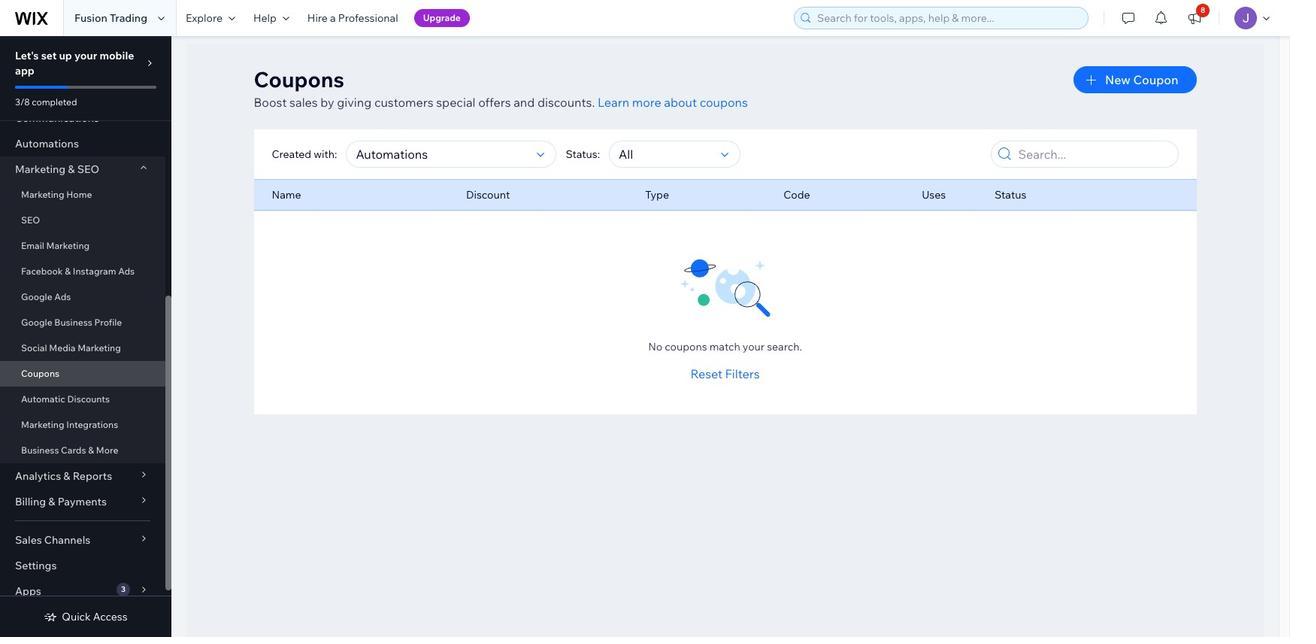 Task type: describe. For each thing, give the bounding box(es) containing it.
coupons inside coupons boost sales by giving customers special offers and discounts. learn more about coupons
[[700, 95, 748, 110]]

quick access button
[[44, 610, 128, 624]]

marketing integrations
[[21, 419, 118, 430]]

let's set up your mobile app
[[15, 49, 134, 77]]

social
[[21, 342, 47, 354]]

professional
[[338, 11, 398, 25]]

giving
[[337, 95, 372, 110]]

1 vertical spatial seo
[[21, 214, 40, 226]]

uses
[[922, 188, 946, 202]]

marketing & seo
[[15, 162, 99, 176]]

your for mobile
[[74, 49, 97, 62]]

discounts.
[[538, 95, 595, 110]]

code
[[784, 188, 811, 202]]

cards
[[61, 445, 86, 456]]

automations
[[15, 137, 79, 150]]

analytics
[[15, 469, 61, 483]]

automatic discounts
[[21, 393, 110, 405]]

learn more about coupons link
[[598, 95, 748, 110]]

access
[[93, 610, 128, 624]]

analytics & reports
[[15, 469, 112, 483]]

0 vertical spatial business
[[54, 317, 92, 328]]

created
[[272, 147, 312, 161]]

marketing for integrations
[[21, 419, 64, 430]]

& for payments
[[48, 495, 55, 509]]

email marketing link
[[0, 233, 165, 259]]

google ads
[[21, 291, 71, 302]]

& for reports
[[63, 469, 70, 483]]

google for google business profile
[[21, 317, 52, 328]]

filters
[[726, 366, 760, 381]]

communications
[[15, 111, 99, 125]]

facebook
[[21, 266, 63, 277]]

customers
[[375, 95, 434, 110]]

analytics & reports button
[[0, 463, 165, 489]]

instagram
[[73, 266, 116, 277]]

email
[[21, 240, 44, 251]]

status:
[[566, 147, 600, 161]]

fusion
[[74, 11, 107, 25]]

& for seo
[[68, 162, 75, 176]]

sales
[[15, 533, 42, 547]]

explore
[[186, 11, 223, 25]]

search.
[[767, 340, 803, 354]]

business cards & more
[[21, 445, 118, 456]]

8 button
[[1179, 0, 1212, 36]]

boost
[[254, 95, 287, 110]]

billing
[[15, 495, 46, 509]]

let's
[[15, 49, 39, 62]]

type
[[646, 188, 669, 202]]

mobile
[[100, 49, 134, 62]]

about
[[664, 95, 697, 110]]

coupons for coupons
[[21, 368, 59, 379]]

& inside business cards & more link
[[88, 445, 94, 456]]

quick access
[[62, 610, 128, 624]]

marketing home
[[21, 189, 92, 200]]

marketing home link
[[0, 182, 165, 208]]

upgrade button
[[414, 9, 470, 27]]

reset filters link
[[691, 365, 760, 383]]

marketing for home
[[21, 189, 64, 200]]

sales channels
[[15, 533, 91, 547]]

media
[[49, 342, 76, 354]]

your for search.
[[743, 340, 765, 354]]

marketing for &
[[15, 162, 66, 176]]

hire a professional link
[[299, 0, 407, 36]]

marketing & seo button
[[0, 156, 165, 182]]

billing & payments button
[[0, 489, 165, 515]]

set
[[41, 49, 57, 62]]

discount
[[466, 188, 510, 202]]

google business profile link
[[0, 310, 165, 335]]

new coupon button
[[1074, 66, 1197, 93]]

sidebar element
[[0, 0, 172, 637]]

settings link
[[0, 553, 165, 578]]

automatic
[[21, 393, 65, 405]]

learn
[[598, 95, 630, 110]]

communications button
[[0, 105, 165, 131]]



Task type: locate. For each thing, give the bounding box(es) containing it.
0 vertical spatial coupons
[[254, 66, 344, 93]]

marketing inside popup button
[[15, 162, 66, 176]]

2 google from the top
[[21, 317, 52, 328]]

seo up email
[[21, 214, 40, 226]]

0 vertical spatial coupons
[[700, 95, 748, 110]]

marketing down marketing & seo
[[21, 189, 64, 200]]

facebook & instagram ads link
[[0, 259, 165, 284]]

quick
[[62, 610, 91, 624]]

1 google from the top
[[21, 291, 52, 302]]

marketing down profile
[[78, 342, 121, 354]]

1 vertical spatial ads
[[54, 291, 71, 302]]

fusion trading
[[74, 11, 147, 25]]

Search... field
[[1014, 141, 1174, 167]]

coupons up automatic
[[21, 368, 59, 379]]

0 horizontal spatial seo
[[21, 214, 40, 226]]

3/8
[[15, 96, 30, 108]]

new
[[1106, 72, 1131, 87]]

1 vertical spatial business
[[21, 445, 59, 456]]

offers
[[479, 95, 511, 110]]

marketing up "facebook & instagram ads" on the top left
[[46, 240, 90, 251]]

coupons boost sales by giving customers special offers and discounts. learn more about coupons
[[254, 66, 748, 110]]

marketing integrations link
[[0, 412, 165, 438]]

0 horizontal spatial coupons
[[21, 368, 59, 379]]

with:
[[314, 147, 337, 161]]

Search for tools, apps, help & more... field
[[813, 8, 1084, 29]]

1 horizontal spatial coupons
[[254, 66, 344, 93]]

social media marketing
[[21, 342, 121, 354]]

google up social
[[21, 317, 52, 328]]

& for instagram
[[65, 266, 71, 277]]

apps
[[15, 584, 41, 598]]

google for google ads
[[21, 291, 52, 302]]

coupons inside coupons boost sales by giving customers special offers and discounts. learn more about coupons
[[254, 66, 344, 93]]

seo up marketing home link
[[77, 162, 99, 176]]

1 horizontal spatial your
[[743, 340, 765, 354]]

up
[[59, 49, 72, 62]]

facebook & instagram ads
[[21, 266, 135, 277]]

coupon
[[1134, 72, 1179, 87]]

google down the facebook
[[21, 291, 52, 302]]

marketing down automatic
[[21, 419, 64, 430]]

coupons for coupons boost sales by giving customers special offers and discounts. learn more about coupons
[[254, 66, 344, 93]]

reports
[[73, 469, 112, 483]]

settings
[[15, 559, 57, 572]]

trading
[[110, 11, 147, 25]]

1 vertical spatial your
[[743, 340, 765, 354]]

& up home
[[68, 162, 75, 176]]

reset filters
[[691, 366, 760, 381]]

sales
[[290, 95, 318, 110]]

marketing
[[15, 162, 66, 176], [21, 189, 64, 200], [46, 240, 90, 251], [78, 342, 121, 354], [21, 419, 64, 430]]

1 vertical spatial coupons
[[21, 368, 59, 379]]

business up social media marketing
[[54, 317, 92, 328]]

business cards & more link
[[0, 438, 165, 463]]

home
[[66, 189, 92, 200]]

app
[[15, 64, 34, 77]]

ads
[[118, 266, 135, 277], [54, 291, 71, 302]]

your right the match
[[743, 340, 765, 354]]

automations link
[[0, 131, 165, 156]]

your right up
[[74, 49, 97, 62]]

email marketing
[[21, 240, 90, 251]]

coupons up sales
[[254, 66, 344, 93]]

business
[[54, 317, 92, 328], [21, 445, 59, 456]]

3/8 completed
[[15, 96, 77, 108]]

ads up google business profile
[[54, 291, 71, 302]]

new coupon
[[1106, 72, 1179, 87]]

0 vertical spatial google
[[21, 291, 52, 302]]

sales channels button
[[0, 527, 165, 553]]

name
[[272, 188, 301, 202]]

& inside "marketing & seo" popup button
[[68, 162, 75, 176]]

& left reports
[[63, 469, 70, 483]]

hire
[[308, 11, 328, 25]]

coupons right no
[[665, 340, 708, 354]]

marketing down automations
[[15, 162, 66, 176]]

google
[[21, 291, 52, 302], [21, 317, 52, 328]]

& left more
[[88, 445, 94, 456]]

1 vertical spatial coupons
[[665, 340, 708, 354]]

business up "analytics"
[[21, 445, 59, 456]]

payments
[[58, 495, 107, 509]]

1 horizontal spatial ads
[[118, 266, 135, 277]]

your inside let's set up your mobile app
[[74, 49, 97, 62]]

completed
[[32, 96, 77, 108]]

no coupons match your search.
[[649, 340, 803, 354]]

no
[[649, 340, 663, 354]]

1 horizontal spatial seo
[[77, 162, 99, 176]]

0 vertical spatial your
[[74, 49, 97, 62]]

coupons
[[700, 95, 748, 110], [665, 340, 708, 354]]

1 vertical spatial google
[[21, 317, 52, 328]]

coupons right about
[[700, 95, 748, 110]]

seo link
[[0, 208, 165, 233]]

automatic discounts link
[[0, 387, 165, 412]]

& inside billing & payments dropdown button
[[48, 495, 55, 509]]

ads right instagram
[[118, 266, 135, 277]]

& inside analytics & reports popup button
[[63, 469, 70, 483]]

social media marketing link
[[0, 335, 165, 361]]

help
[[253, 11, 277, 25]]

help button
[[244, 0, 299, 36]]

more
[[632, 95, 662, 110]]

0 horizontal spatial your
[[74, 49, 97, 62]]

coupons inside sidebar element
[[21, 368, 59, 379]]

more
[[96, 445, 118, 456]]

0 vertical spatial seo
[[77, 162, 99, 176]]

& right the facebook
[[65, 266, 71, 277]]

billing & payments
[[15, 495, 107, 509]]

google business profile
[[21, 317, 122, 328]]

0 horizontal spatial ads
[[54, 291, 71, 302]]

integrations
[[66, 419, 118, 430]]

& inside facebook & instagram ads link
[[65, 266, 71, 277]]

match
[[710, 340, 741, 354]]

0 vertical spatial ads
[[118, 266, 135, 277]]

channels
[[44, 533, 91, 547]]

by
[[321, 95, 334, 110]]

reset
[[691, 366, 723, 381]]

special
[[436, 95, 476, 110]]

coupons
[[254, 66, 344, 93], [21, 368, 59, 379]]

seo inside "marketing & seo" popup button
[[77, 162, 99, 176]]

profile
[[94, 317, 122, 328]]

8
[[1201, 5, 1206, 15]]

coupons link
[[0, 361, 165, 387]]

a
[[330, 11, 336, 25]]

google ads link
[[0, 284, 165, 310]]

& right billing at the left bottom of page
[[48, 495, 55, 509]]

created with:
[[272, 147, 337, 161]]

None field
[[352, 141, 533, 167], [615, 141, 717, 167], [352, 141, 533, 167], [615, 141, 717, 167]]

and
[[514, 95, 535, 110]]

upgrade
[[423, 12, 461, 23]]



Task type: vqa. For each thing, say whether or not it's contained in the screenshot.
up
yes



